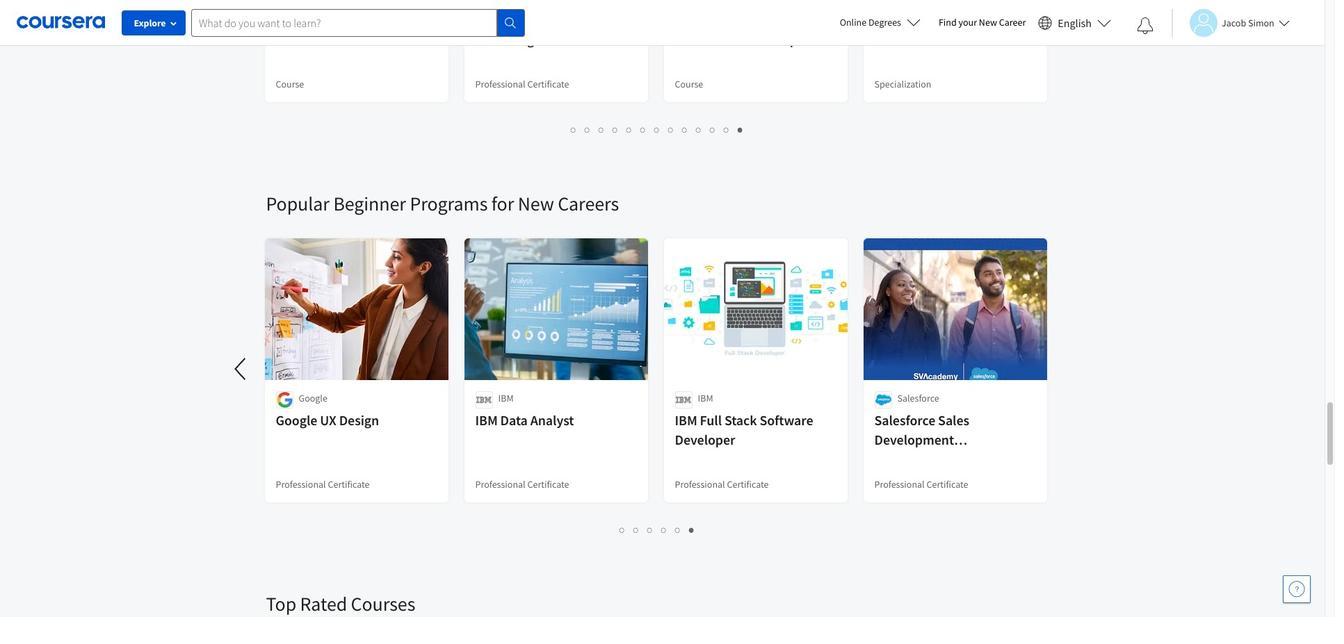 Task type: locate. For each thing, give the bounding box(es) containing it.
rated
[[300, 592, 347, 617]]

2 button
[[581, 122, 595, 138], [630, 523, 644, 539]]

0 horizontal spatial 5
[[627, 123, 633, 136]]

learning
[[927, 11, 979, 29]]

1 horizontal spatial career
[[1000, 16, 1027, 29]]

0 horizontal spatial 3
[[599, 123, 605, 136]]

certificate for design
[[328, 479, 370, 491]]

professional certificate down google ux design
[[276, 479, 370, 491]]

2 horizontal spatial for
[[730, 31, 747, 48]]

explore
[[134, 17, 166, 29]]

2 for topmost 4 button 1 button
[[585, 123, 591, 136]]

4 button
[[609, 122, 623, 138], [658, 523, 671, 539]]

1 list from the top
[[266, 122, 1049, 138]]

0 vertical spatial 5 button
[[623, 122, 637, 138]]

1 vertical spatial 1
[[620, 524, 626, 537]]

1 vertical spatial salesforce
[[875, 412, 936, 429]]

the
[[276, 11, 298, 29]]

1 vertical spatial 3 button
[[644, 523, 658, 539]]

for down the
[[276, 31, 293, 48]]

1 horizontal spatial course
[[675, 78, 704, 90]]

1 horizontal spatial 3 button
[[644, 523, 658, 539]]

6
[[641, 123, 646, 136], [690, 524, 695, 537]]

online degrees button
[[829, 7, 932, 38]]

certificate for analyst
[[528, 479, 570, 491]]

0 vertical spatial 5
[[627, 123, 633, 136]]

0 horizontal spatial 6
[[641, 123, 646, 136]]

None search field
[[191, 9, 525, 37]]

0 horizontal spatial 1 button
[[567, 122, 581, 138]]

salesforce right salesforce icon
[[898, 392, 940, 405]]

0 horizontal spatial 5 button
[[623, 122, 637, 138]]

2
[[585, 123, 591, 136], [634, 524, 639, 537]]

1 vertical spatial 2
[[634, 524, 639, 537]]

certificate down representative
[[927, 479, 969, 491]]

new left careers
[[518, 191, 554, 216]]

1 horizontal spatial 5
[[676, 524, 681, 537]]

3 button
[[595, 122, 609, 138], [644, 523, 658, 539]]

for right programs at left top
[[492, 191, 514, 216]]

ibm
[[499, 392, 514, 405], [698, 392, 714, 405], [476, 412, 498, 429], [675, 412, 698, 429]]

top
[[266, 592, 296, 617]]

new inside "find your new career" link
[[980, 16, 998, 29]]

certificate
[[528, 78, 570, 90], [328, 479, 370, 491], [528, 479, 570, 491], [727, 479, 769, 491], [927, 479, 969, 491]]

whatsapp business platform for developers
[[675, 11, 816, 48]]

0 vertical spatial 4
[[613, 123, 619, 136]]

1 horizontal spatial new
[[980, 16, 998, 29]]

the science of well-being for teens
[[276, 11, 427, 48]]

1 button
[[567, 122, 581, 138], [616, 523, 630, 539]]

your
[[959, 16, 978, 29]]

specialization
[[875, 78, 932, 90]]

developer
[[675, 431, 736, 449]]

professional certificate for career
[[476, 78, 570, 90]]

1 vertical spatial 3
[[648, 524, 653, 537]]

3 button for 4 button within the popular beginner programs for new careers carousel element
[[644, 523, 658, 539]]

1 horizontal spatial 3
[[648, 524, 653, 537]]

popular beginner programs for new careers carousel element
[[0, 150, 1059, 550]]

1 vertical spatial 6
[[690, 524, 695, 537]]

0 horizontal spatial course
[[276, 78, 304, 90]]

0 vertical spatial 1 button
[[567, 122, 581, 138]]

12 button
[[720, 122, 736, 138]]

professional
[[476, 78, 526, 90], [276, 479, 326, 491], [476, 479, 526, 491], [675, 479, 726, 491], [875, 479, 925, 491]]

2 list from the top
[[266, 523, 1049, 539]]

coach
[[579, 11, 616, 29]]

1 vertical spatial 5
[[676, 524, 681, 537]]

0 horizontal spatial career
[[537, 11, 576, 29]]

0 vertical spatial 3 button
[[595, 122, 609, 138]]

ibm right ibm image in the bottom right of the page
[[698, 392, 714, 405]]

jacob simon
[[1223, 16, 1275, 29]]

professional certificate down developer
[[675, 479, 769, 491]]

0 horizontal spatial 1
[[571, 123, 577, 136]]

0 vertical spatial 2 button
[[581, 122, 595, 138]]

1 horizontal spatial 6 button
[[685, 523, 699, 539]]

google for google
[[299, 392, 328, 405]]

professional certificate down ibm data analyst
[[476, 479, 570, 491]]

course down teens
[[276, 78, 304, 90]]

1 horizontal spatial 1 button
[[616, 523, 630, 539]]

3 inside popular beginner programs for new careers carousel element
[[648, 524, 653, 537]]

5
[[627, 123, 633, 136], [676, 524, 681, 537]]

whatsapp
[[675, 11, 735, 29]]

career
[[537, 11, 576, 29], [1000, 16, 1027, 29]]

certificate down analyst
[[528, 479, 570, 491]]

0 vertical spatial list
[[266, 122, 1049, 138]]

certificate for stack
[[727, 479, 769, 491]]

0 horizontal spatial for
[[276, 31, 293, 48]]

1 horizontal spatial 2
[[634, 524, 639, 537]]

What do you want to learn? text field
[[191, 9, 498, 37]]

salesforce
[[898, 392, 940, 405], [875, 412, 936, 429]]

0 vertical spatial 3
[[599, 123, 605, 136]]

1 horizontal spatial 6
[[690, 524, 695, 537]]

stack
[[725, 412, 757, 429]]

5 inside popular beginner programs for new careers carousel element
[[676, 524, 681, 537]]

list
[[266, 122, 1049, 138], [266, 523, 1049, 539]]

0 vertical spatial salesforce
[[898, 392, 940, 405]]

developers
[[750, 31, 816, 48]]

well-
[[363, 11, 393, 29]]

full
[[700, 412, 722, 429]]

4
[[613, 123, 619, 136], [662, 524, 667, 537]]

1 vertical spatial 6 button
[[685, 523, 699, 539]]

certificate down navigator
[[528, 78, 570, 90]]

new right 'your' at the right top of the page
[[980, 16, 998, 29]]

top rated courses
[[266, 592, 416, 617]]

google up google ux design
[[299, 392, 328, 405]]

6 button for topmost 4 button
[[637, 122, 651, 138]]

1 inside popular beginner programs for new careers carousel element
[[620, 524, 626, 537]]

1 horizontal spatial 5 button
[[671, 523, 685, 539]]

1 for 4 button within the popular beginner programs for new careers carousel element's 1 button
[[620, 524, 626, 537]]

10 button
[[692, 122, 708, 138]]

for inside whatsapp business platform for developers
[[730, 31, 747, 48]]

6 inside popular beginner programs for new careers carousel element
[[690, 524, 695, 537]]

8
[[669, 123, 674, 136]]

certificate down ibm full stack software developer
[[727, 479, 769, 491]]

simon
[[1249, 16, 1275, 29]]

professional certificate
[[476, 78, 570, 90], [276, 479, 370, 491], [476, 479, 570, 491], [675, 479, 769, 491], [875, 479, 969, 491]]

5 button
[[623, 122, 637, 138], [671, 523, 685, 539]]

1 vertical spatial 4 button
[[658, 523, 671, 539]]

6 button
[[637, 122, 651, 138], [685, 523, 699, 539]]

0 horizontal spatial 3 button
[[595, 122, 609, 138]]

machine learning
[[875, 11, 979, 29]]

1 vertical spatial 2 button
[[630, 523, 644, 539]]

1 vertical spatial 1 button
[[616, 523, 630, 539]]

professional certificate down representative
[[875, 479, 969, 491]]

for
[[276, 31, 293, 48], [730, 31, 747, 48], [492, 191, 514, 216]]

professional certificate down navigator
[[476, 78, 570, 90]]

google image
[[276, 392, 293, 409]]

for down business
[[730, 31, 747, 48]]

1 vertical spatial 4
[[662, 524, 667, 537]]

13
[[738, 123, 749, 136]]

course up 9 at the right
[[675, 78, 704, 90]]

2 inside popular beginner programs for new careers carousel element
[[634, 524, 639, 537]]

ibm down ibm icon
[[476, 412, 498, 429]]

and
[[476, 31, 498, 48]]

professional certificate for ux
[[276, 479, 370, 491]]

0 horizontal spatial 2
[[585, 123, 591, 136]]

0 horizontal spatial new
[[518, 191, 554, 216]]

1 vertical spatial list
[[266, 523, 1049, 539]]

new
[[980, 16, 998, 29], [518, 191, 554, 216]]

5 button for 6 button related to topmost 4 button
[[623, 122, 637, 138]]

0 vertical spatial 6
[[641, 123, 646, 136]]

7 button
[[651, 122, 665, 138]]

analyst
[[531, 412, 574, 429]]

0 horizontal spatial 4 button
[[609, 122, 623, 138]]

0 vertical spatial google
[[299, 392, 328, 405]]

career up navigator
[[537, 11, 576, 29]]

4 inside popular beginner programs for new careers carousel element
[[662, 524, 667, 537]]

new inside popular beginner programs for new careers carousel element
[[518, 191, 554, 216]]

popular
[[266, 191, 330, 216]]

1 button for topmost 4 button
[[567, 122, 581, 138]]

1 horizontal spatial 2 button
[[630, 523, 644, 539]]

for for popular beginner programs for new careers
[[492, 191, 514, 216]]

goodwill®
[[476, 11, 535, 29]]

7
[[655, 123, 660, 136]]

certificate down design
[[328, 479, 370, 491]]

jacob simon button
[[1172, 9, 1291, 37]]

google
[[299, 392, 328, 405], [276, 412, 318, 429]]

professional for ibm full stack software developer
[[675, 479, 726, 491]]

3
[[599, 123, 605, 136], [648, 524, 653, 537]]

find your new career
[[939, 16, 1027, 29]]

3 for topmost 4 button 3 button
[[599, 123, 605, 136]]

11 button
[[706, 122, 722, 138]]

6 button inside popular beginner programs for new careers carousel element
[[685, 523, 699, 539]]

0 horizontal spatial 6 button
[[637, 122, 651, 138]]

0 vertical spatial new
[[980, 16, 998, 29]]

1 horizontal spatial 4 button
[[658, 523, 671, 539]]

9
[[683, 123, 688, 136]]

ibm down ibm image in the bottom right of the page
[[675, 412, 698, 429]]

course
[[276, 78, 304, 90], [675, 78, 704, 90]]

1 horizontal spatial 4
[[662, 524, 667, 537]]

2 button inside popular beginner programs for new careers carousel element
[[630, 523, 644, 539]]

1 vertical spatial google
[[276, 412, 318, 429]]

0 vertical spatial 2
[[585, 123, 591, 136]]

career right 'your' at the right top of the page
[[1000, 16, 1027, 29]]

0 horizontal spatial 4
[[613, 123, 619, 136]]

1 vertical spatial new
[[518, 191, 554, 216]]

data
[[501, 412, 528, 429]]

salesforce inside salesforce sales development representative
[[875, 412, 936, 429]]

1 horizontal spatial 1
[[620, 524, 626, 537]]

0 vertical spatial 6 button
[[637, 122, 651, 138]]

1
[[571, 123, 577, 136], [620, 524, 626, 537]]

10
[[697, 123, 708, 136]]

help center image
[[1289, 582, 1306, 598]]

1 vertical spatial 5 button
[[671, 523, 685, 539]]

salesforce up development
[[875, 412, 936, 429]]

5 button for 6 button inside popular beginner programs for new careers carousel element
[[671, 523, 685, 539]]

google down google image
[[276, 412, 318, 429]]

0 horizontal spatial 2 button
[[581, 122, 595, 138]]

1 horizontal spatial for
[[492, 191, 514, 216]]

0 vertical spatial 1
[[571, 123, 577, 136]]



Task type: describe. For each thing, give the bounding box(es) containing it.
find
[[939, 16, 957, 29]]

4 for 4 button within the popular beginner programs for new careers carousel element
[[662, 524, 667, 537]]

for inside the science of well-being for teens
[[276, 31, 293, 48]]

6 for 6 button inside popular beginner programs for new careers carousel element
[[690, 524, 695, 537]]

science
[[301, 11, 346, 29]]

ibm image
[[476, 392, 493, 409]]

find your new career link
[[932, 14, 1034, 31]]

ux
[[320, 412, 337, 429]]

professional for google ux design
[[276, 479, 326, 491]]

professional for salesforce sales development representative
[[875, 479, 925, 491]]

ibm full stack software developer
[[675, 412, 814, 449]]

2 button for 3 button for 4 button within the popular beginner programs for new careers carousel element
[[630, 523, 644, 539]]

professional for ibm data analyst
[[476, 479, 526, 491]]

2 button for topmost 4 button 3 button
[[581, 122, 595, 138]]

development
[[875, 431, 955, 449]]

salesforce for salesforce sales development representative
[[875, 412, 936, 429]]

popular beginner programs for new careers
[[266, 191, 619, 216]]

show notifications image
[[1138, 17, 1154, 34]]

google ux design
[[276, 412, 379, 429]]

online
[[840, 16, 867, 29]]

5 for 6 button related to topmost 4 button
[[627, 123, 633, 136]]

6 for 6 button related to topmost 4 button
[[641, 123, 646, 136]]

ibm data analyst
[[476, 412, 574, 429]]

coursera image
[[17, 11, 105, 34]]

teens
[[296, 31, 330, 48]]

0 vertical spatial 4 button
[[609, 122, 623, 138]]

explore button
[[122, 10, 186, 35]]

10 11 12 13
[[697, 123, 749, 136]]

english
[[1059, 16, 1092, 30]]

5 for 6 button inside popular beginner programs for new careers carousel element
[[676, 524, 681, 537]]

for for whatsapp business platform for developers
[[730, 31, 747, 48]]

3 button for topmost 4 button
[[595, 122, 609, 138]]

beginner
[[334, 191, 406, 216]]

salesforce sales development representative
[[875, 412, 970, 468]]

4 button inside popular beginner programs for new careers carousel element
[[658, 523, 671, 539]]

1 button for 4 button within the popular beginner programs for new careers carousel element
[[616, 523, 630, 539]]

6 button for 4 button within the popular beginner programs for new careers carousel element
[[685, 523, 699, 539]]

programs
[[410, 191, 488, 216]]

11
[[710, 123, 722, 136]]

1 for topmost 4 button 1 button
[[571, 123, 577, 136]]

4 for topmost 4 button
[[613, 123, 619, 136]]

3 for 3 button for 4 button within the popular beginner programs for new careers carousel element
[[648, 524, 653, 537]]

of
[[349, 11, 361, 29]]

ibm right ibm icon
[[499, 392, 514, 405]]

salesforce image
[[875, 392, 892, 409]]

google for google ux design
[[276, 412, 318, 429]]

software
[[760, 412, 814, 429]]

13 button
[[734, 122, 749, 138]]

professional certificate for sales
[[875, 479, 969, 491]]

2 course from the left
[[675, 78, 704, 90]]

8 button
[[665, 122, 678, 138]]

certificate for coach
[[528, 78, 570, 90]]

career inside the goodwill® career coach and navigator
[[537, 11, 576, 29]]

sales
[[939, 412, 970, 429]]

courses
[[351, 592, 416, 617]]

certificate for development
[[927, 479, 969, 491]]

12
[[724, 123, 736, 136]]

navigator
[[501, 31, 559, 48]]

professional certificate for full
[[675, 479, 769, 491]]

online degrees
[[840, 16, 902, 29]]

goodwill® career coach and navigator
[[476, 11, 616, 48]]

english button
[[1034, 0, 1118, 45]]

9 button
[[678, 122, 692, 138]]

1 course from the left
[[276, 78, 304, 90]]

platform
[[675, 31, 727, 48]]

previous slide image
[[224, 353, 258, 386]]

2 for 4 button within the popular beginner programs for new careers carousel element's 1 button
[[634, 524, 639, 537]]

jacob
[[1223, 16, 1247, 29]]

careers
[[558, 191, 619, 216]]

list inside popular beginner programs for new careers carousel element
[[266, 523, 1049, 539]]

ibm image
[[675, 392, 693, 409]]

professional for goodwill® career coach and navigator
[[476, 78, 526, 90]]

salesforce for salesforce
[[898, 392, 940, 405]]

being
[[393, 11, 427, 29]]

design
[[339, 412, 379, 429]]

business
[[738, 11, 790, 29]]

ibm inside ibm full stack software developer
[[675, 412, 698, 429]]

professional certificate for data
[[476, 479, 570, 491]]

representative
[[875, 451, 964, 468]]

machine
[[875, 11, 925, 29]]

degrees
[[869, 16, 902, 29]]



Task type: vqa. For each thing, say whether or not it's contained in the screenshot.


